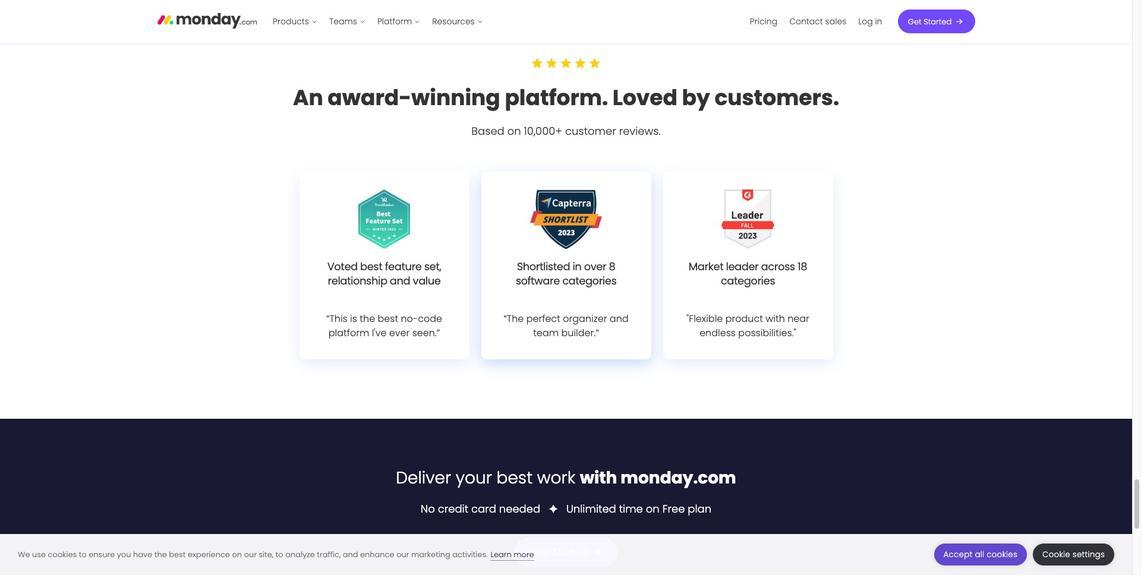 Task type: vqa. For each thing, say whether or not it's contained in the screenshot.
the goals
no



Task type: describe. For each thing, give the bounding box(es) containing it.
platform
[[377, 15, 412, 27]]

site,
[[259, 549, 274, 560]]

have
[[133, 549, 152, 560]]

all
[[975, 549, 985, 561]]

best up needed
[[497, 467, 533, 490]]

customer
[[565, 124, 616, 139]]

traffic,
[[317, 549, 341, 560]]

work
[[537, 467, 576, 490]]

learn
[[491, 549, 512, 560]]

cookies for use
[[48, 549, 77, 560]]

accept all cookies
[[944, 549, 1018, 561]]

free
[[663, 502, 685, 517]]

in for log
[[875, 15, 883, 27]]

cookies for all
[[987, 549, 1018, 561]]

1 to from the left
[[79, 549, 87, 560]]

"this is the best no-code platform i've ever seen."
[[326, 312, 442, 340]]

list containing pricing
[[744, 0, 889, 43]]

ever
[[389, 327, 410, 340]]

2 vertical spatial and
[[343, 549, 358, 560]]

you
[[117, 549, 131, 560]]

monday.com
[[621, 467, 737, 490]]

the inside 'dialog'
[[154, 549, 167, 560]]

over
[[584, 259, 607, 274]]

1 horizontal spatial on
[[508, 124, 521, 139]]

log in
[[859, 15, 883, 27]]

resources link
[[427, 12, 489, 31]]

and inside voted best feature set, relationship and value
[[390, 274, 410, 289]]

"the
[[504, 312, 524, 326]]

analyze
[[285, 549, 315, 560]]

plan
[[688, 502, 712, 517]]

across
[[761, 259, 795, 274]]

card
[[472, 502, 496, 517]]

products
[[273, 15, 309, 27]]

teams
[[329, 15, 357, 27]]

feature
[[385, 259, 422, 274]]

in for shortlisted
[[573, 259, 582, 274]]

contact
[[790, 15, 823, 27]]

teams link
[[323, 12, 372, 31]]

no credit card needed    ✦   unlimited time on free plan
[[421, 502, 712, 517]]

monday.com logo image
[[157, 8, 257, 33]]

based
[[472, 124, 505, 139]]

set,
[[424, 259, 441, 274]]

accept all cookies button
[[934, 544, 1027, 566]]

needed
[[499, 502, 541, 517]]

log in link
[[853, 12, 889, 31]]

builder."
[[562, 327, 599, 340]]

reviews.
[[619, 124, 661, 139]]

time
[[619, 502, 643, 517]]

0 horizontal spatial get started button
[[515, 538, 618, 567]]

accept
[[944, 549, 973, 561]]

use
[[32, 549, 46, 560]]

2 to from the left
[[276, 549, 283, 560]]

18
[[798, 259, 808, 274]]

perfect
[[527, 312, 561, 326]]

with inside "flexible product with near endless possibilities."
[[766, 312, 785, 326]]

more
[[514, 549, 534, 560]]

relationship
[[328, 274, 387, 289]]

an
[[293, 83, 323, 113]]

ensure
[[89, 549, 115, 560]]

enhance
[[360, 549, 395, 560]]

credit
[[438, 502, 469, 517]]

experience
[[188, 549, 230, 560]]

1 vertical spatial get
[[533, 546, 550, 560]]

deliver
[[396, 467, 451, 490]]

no
[[421, 502, 435, 517]]

possibilities."
[[739, 327, 797, 340]]

loved
[[613, 83, 678, 113]]

get started button inside main element
[[898, 10, 975, 33]]

market
[[689, 259, 724, 274]]

cookie settings button
[[1033, 544, 1115, 566]]

contact sales button
[[784, 12, 853, 31]]

categories inside "market leader across 18 categories"
[[721, 274, 775, 289]]

contact sales
[[790, 15, 847, 27]]

product
[[726, 312, 763, 326]]

value
[[413, 274, 441, 289]]

deliver your best work with monday.com
[[396, 467, 737, 490]]

we
[[18, 549, 30, 560]]

shortlisted in over 8 software categories
[[516, 259, 617, 289]]

pricing
[[750, 15, 778, 27]]

✦
[[549, 502, 558, 517]]

we use cookies to ensure you have the best experience on our site, to analyze traffic, and enhance our marketing activities. learn more
[[18, 549, 534, 560]]

"flexible
[[687, 312, 723, 326]]



Task type: locate. For each thing, give the bounding box(es) containing it.
categories inside shortlisted in over 8 software categories
[[563, 274, 617, 289]]

1 list from the left
[[267, 0, 489, 43]]

dialog containing we use cookies to ensure you have the best experience on our site, to analyze traffic, and enhance our marketing activities.
[[0, 535, 1133, 576]]

dialog
[[0, 535, 1133, 576]]

leader
[[726, 259, 759, 274]]

is
[[350, 312, 357, 326]]

2 horizontal spatial and
[[610, 312, 629, 326]]

categories up product
[[721, 274, 775, 289]]

started
[[924, 16, 952, 27], [553, 546, 587, 560]]

seen."
[[412, 327, 440, 340]]

0 vertical spatial started
[[924, 16, 952, 27]]

our
[[244, 549, 257, 560], [397, 549, 409, 560]]

get started button
[[898, 10, 975, 33], [515, 538, 618, 567]]

capterra shortlist 2022 badge image
[[531, 190, 602, 249]]

1 horizontal spatial categories
[[721, 274, 775, 289]]

your
[[456, 467, 492, 490]]

learn more link
[[491, 549, 534, 561]]

list
[[267, 0, 489, 43], [744, 0, 889, 43]]

resources
[[432, 15, 475, 27]]

0 vertical spatial in
[[875, 15, 883, 27]]

organizer
[[563, 312, 607, 326]]

1 vertical spatial in
[[573, 259, 582, 274]]

0 vertical spatial get started button
[[898, 10, 975, 33]]

1 vertical spatial the
[[154, 549, 167, 560]]

2 horizontal spatial on
[[646, 502, 660, 517]]

1 horizontal spatial list
[[744, 0, 889, 43]]

1 our from the left
[[244, 549, 257, 560]]

with up possibilities."
[[766, 312, 785, 326]]

to left ensure
[[79, 549, 87, 560]]

the
[[360, 312, 375, 326], [154, 549, 167, 560]]

get started inside main element
[[908, 16, 952, 27]]

best inside voted best feature set, relationship and value
[[360, 259, 383, 274]]

get
[[908, 16, 922, 27], [533, 546, 550, 560]]

0 horizontal spatial and
[[343, 549, 358, 560]]

and right organizer
[[610, 312, 629, 326]]

cookies right all
[[987, 549, 1018, 561]]

0 horizontal spatial the
[[154, 549, 167, 560]]

1 horizontal spatial with
[[766, 312, 785, 326]]

cookies right use
[[48, 549, 77, 560]]

in right log
[[875, 15, 883, 27]]

1 vertical spatial get started button
[[515, 538, 618, 567]]

1 horizontal spatial in
[[875, 15, 883, 27]]

cookie settings
[[1043, 549, 1105, 561]]

0 vertical spatial on
[[508, 124, 521, 139]]

with up unlimited
[[580, 467, 617, 490]]

pricing link
[[744, 12, 784, 31]]

0 horizontal spatial get
[[533, 546, 550, 560]]

1 vertical spatial get started
[[533, 546, 587, 560]]

1 vertical spatial started
[[553, 546, 587, 560]]

best inside "this is the best no-code platform i've ever seen."
[[378, 312, 398, 326]]

unlimited
[[567, 502, 616, 517]]

best up i've
[[378, 312, 398, 326]]

trustradius badge of best feature set 2022 image
[[359, 190, 410, 249]]

0 horizontal spatial cookies
[[48, 549, 77, 560]]

"this
[[326, 312, 348, 326]]

our left site,
[[244, 549, 257, 560]]

1 vertical spatial with
[[580, 467, 617, 490]]

1 horizontal spatial to
[[276, 549, 283, 560]]

1 horizontal spatial and
[[390, 274, 410, 289]]

0 horizontal spatial on
[[232, 549, 242, 560]]

categories
[[563, 274, 617, 289], [721, 274, 775, 289]]

by
[[682, 83, 710, 113]]

1 horizontal spatial the
[[360, 312, 375, 326]]

"flexible product with near endless possibilities."
[[687, 312, 810, 340]]

team
[[534, 327, 559, 340]]

in inside log in link
[[875, 15, 883, 27]]

sales
[[826, 15, 847, 27]]

the inside "this is the best no-code platform i've ever seen."
[[360, 312, 375, 326]]

best right voted
[[360, 259, 383, 274]]

0 horizontal spatial to
[[79, 549, 87, 560]]

started inside main element
[[924, 16, 952, 27]]

voted
[[327, 259, 358, 274]]

in inside shortlisted in over 8 software categories
[[573, 259, 582, 274]]

voted best feature set, relationship and value
[[327, 259, 441, 289]]

activities.
[[453, 549, 488, 560]]

5 full stars rating image
[[531, 58, 601, 70]]

1 horizontal spatial get
[[908, 16, 922, 27]]

in
[[875, 15, 883, 27], [573, 259, 582, 274]]

1 horizontal spatial cookies
[[987, 549, 1018, 561]]

and right traffic,
[[343, 549, 358, 560]]

cookies inside button
[[987, 549, 1018, 561]]

marketing
[[411, 549, 451, 560]]

0 vertical spatial get started
[[908, 16, 952, 27]]

0 vertical spatial with
[[766, 312, 785, 326]]

award-
[[328, 83, 412, 113]]

on
[[508, 124, 521, 139], [646, 502, 660, 517], [232, 549, 242, 560]]

our right enhance
[[397, 549, 409, 560]]

in left over
[[573, 259, 582, 274]]

settings
[[1073, 549, 1105, 561]]

2 our from the left
[[397, 549, 409, 560]]

platform.
[[505, 83, 608, 113]]

on right experience
[[232, 549, 242, 560]]

0 horizontal spatial in
[[573, 259, 582, 274]]

0 horizontal spatial our
[[244, 549, 257, 560]]

based on 10,000+ customer reviews.
[[472, 124, 661, 139]]

customers.
[[715, 83, 840, 113]]

1 vertical spatial and
[[610, 312, 629, 326]]

0 horizontal spatial started
[[553, 546, 587, 560]]

list containing products
[[267, 0, 489, 43]]

0 horizontal spatial list
[[267, 0, 489, 43]]

cookie
[[1043, 549, 1071, 561]]

the right have
[[154, 549, 167, 560]]

2 vertical spatial on
[[232, 549, 242, 560]]

to
[[79, 549, 87, 560], [276, 549, 283, 560]]

on left free
[[646, 502, 660, 517]]

an award-winning platform. loved by customers.
[[293, 83, 840, 113]]

log
[[859, 15, 873, 27]]

market leader across 18 categories
[[689, 259, 808, 289]]

2 categories from the left
[[721, 274, 775, 289]]

8
[[609, 259, 616, 274]]

endless
[[700, 327, 736, 340]]

i've
[[372, 327, 387, 340]]

2 list from the left
[[744, 0, 889, 43]]

0 horizontal spatial with
[[580, 467, 617, 490]]

the right the is
[[360, 312, 375, 326]]

get right log in link
[[908, 16, 922, 27]]

to right site,
[[276, 549, 283, 560]]

best left experience
[[169, 549, 186, 560]]

0 horizontal spatial categories
[[563, 274, 617, 289]]

on right based
[[508, 124, 521, 139]]

1 vertical spatial on
[[646, 502, 660, 517]]

and left value
[[390, 274, 410, 289]]

no-
[[401, 312, 418, 326]]

get right learn
[[533, 546, 550, 560]]

0 vertical spatial get
[[908, 16, 922, 27]]

0 horizontal spatial get started
[[533, 546, 587, 560]]

products link
[[267, 12, 323, 31]]

main element
[[267, 0, 975, 43]]

1 horizontal spatial our
[[397, 549, 409, 560]]

1 categories from the left
[[563, 274, 617, 289]]

near
[[788, 312, 810, 326]]

cookies
[[48, 549, 77, 560], [987, 549, 1018, 561]]

best
[[360, 259, 383, 274], [378, 312, 398, 326], [497, 467, 533, 490], [169, 549, 186, 560]]

shortlisted
[[517, 259, 570, 274]]

1 horizontal spatial get started button
[[898, 10, 975, 33]]

0 vertical spatial and
[[390, 274, 410, 289]]

categories up organizer
[[563, 274, 617, 289]]

and
[[390, 274, 410, 289], [610, 312, 629, 326], [343, 549, 358, 560]]

and inside "the perfect organizer and team builder."
[[610, 312, 629, 326]]

1 horizontal spatial get started
[[908, 16, 952, 27]]

1 horizontal spatial started
[[924, 16, 952, 27]]

get inside main element
[[908, 16, 922, 27]]

get started
[[908, 16, 952, 27], [533, 546, 587, 560]]

software
[[516, 274, 560, 289]]

platform
[[329, 327, 369, 340]]

code
[[418, 312, 442, 326]]

platform link
[[372, 12, 427, 31]]

"the perfect organizer and team builder."
[[504, 312, 629, 340]]

0 vertical spatial the
[[360, 312, 375, 326]]

10,000+
[[524, 124, 563, 139]]

g2 leader winter 2022 badge image
[[721, 190, 775, 249]]



